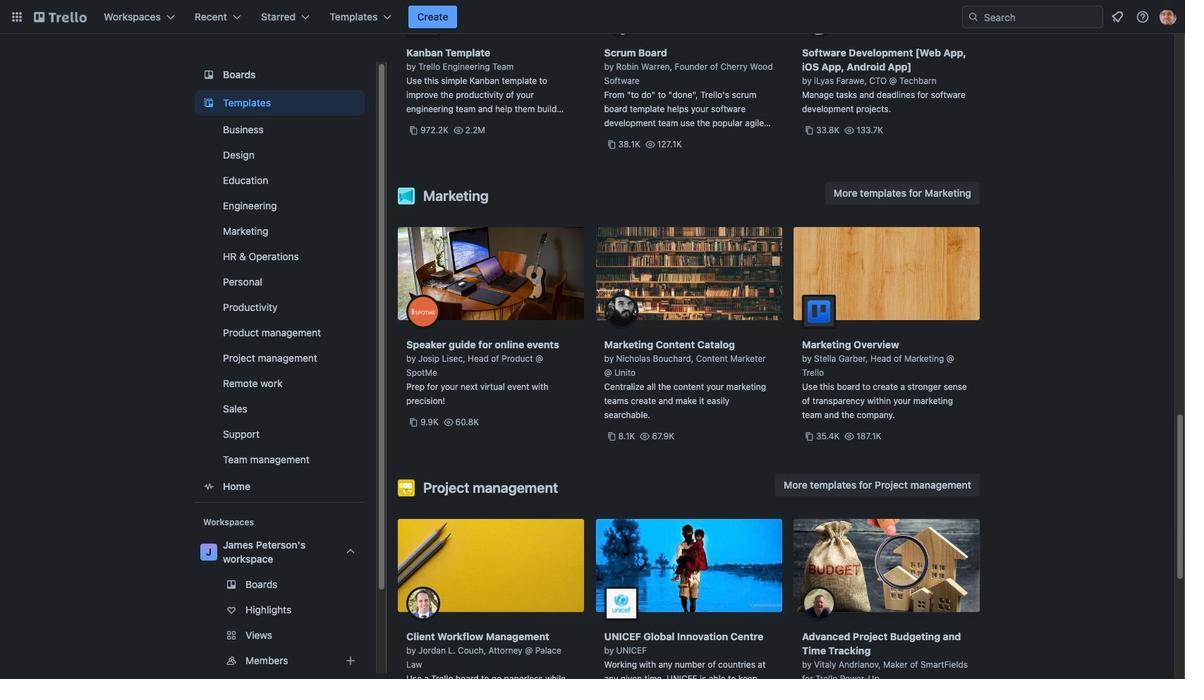 Task type: describe. For each thing, give the bounding box(es) containing it.
project management icon image
[[398, 480, 415, 497]]

josip lisec, head of product @ spotme image
[[406, 295, 440, 329]]

unicef image
[[604, 587, 638, 621]]

board image
[[200, 66, 217, 83]]

search image
[[968, 11, 979, 23]]

vitaly andrianov, maker of smartfields for trello power-up image
[[802, 587, 836, 621]]

forward image
[[362, 652, 379, 669]]

template board image
[[200, 95, 217, 111]]

0 notifications image
[[1109, 8, 1126, 25]]

back to home image
[[34, 6, 87, 28]]

home image
[[200, 478, 217, 495]]

open information menu image
[[1136, 10, 1150, 24]]



Task type: locate. For each thing, give the bounding box(es) containing it.
nicholas bouchard, content marketer @ unito image
[[604, 295, 638, 329]]

robin warren, founder of cherry wood software image
[[604, 3, 773, 37]]

add image
[[342, 652, 359, 669]]

Search field
[[962, 6, 1103, 28]]

jordan l. couch, attorney @ palace law image
[[406, 587, 440, 621]]

switch to… image
[[10, 10, 24, 24]]

james peterson (jamespeterson93) image
[[1160, 8, 1177, 25]]

forward image
[[362, 627, 379, 644]]

primary element
[[0, 0, 1185, 34]]

marketing icon image
[[398, 188, 415, 205]]

ilyas farawe, cto @ techbarn image
[[802, 3, 971, 37]]

stella garber, head of marketing @ trello image
[[802, 295, 836, 329]]

trello engineering team image
[[406, 3, 440, 37]]



Task type: vqa. For each thing, say whether or not it's contained in the screenshot.
POWER UPS image at the top of page
no



